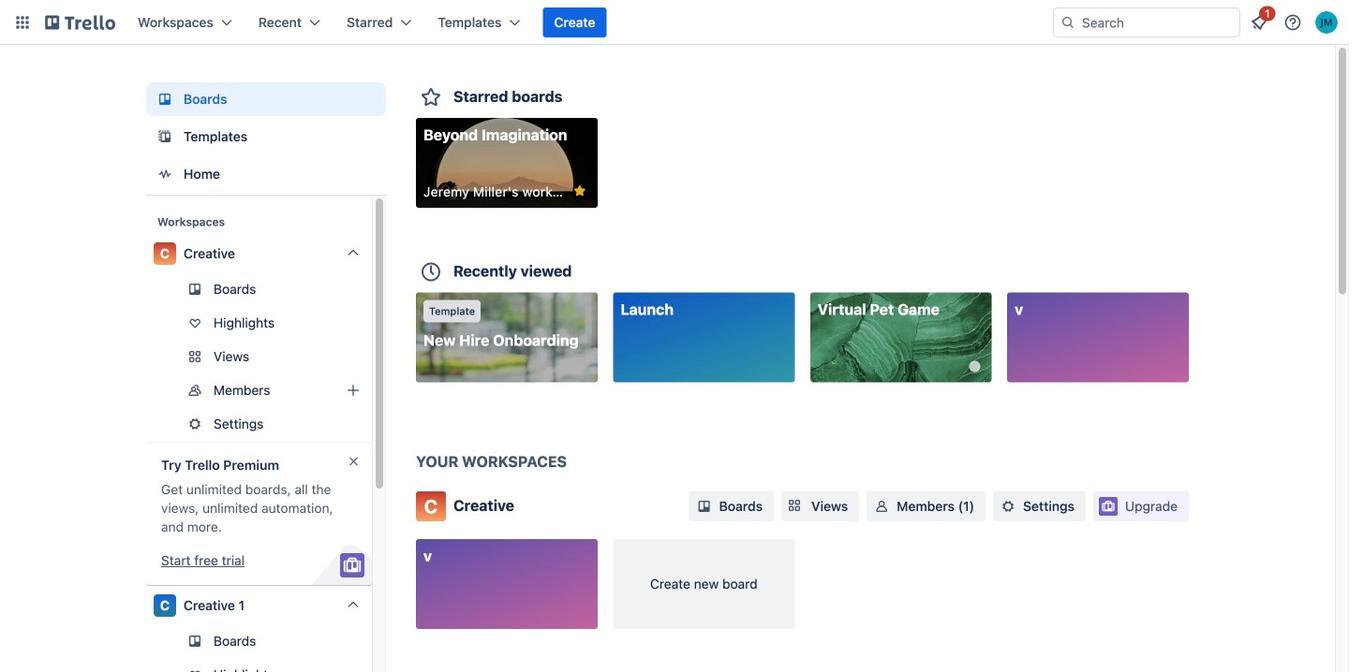 Task type: describe. For each thing, give the bounding box(es) containing it.
2 forward image from the top
[[368, 413, 391, 436]]

1 forward image from the top
[[368, 379, 391, 402]]

1 notification image
[[1248, 11, 1271, 34]]

click to unstar this board. it will be removed from your starred list. image
[[571, 183, 588, 200]]

board image
[[154, 88, 176, 111]]

open information menu image
[[1284, 13, 1302, 32]]

primary element
[[0, 0, 1349, 45]]

jeremy miller (jeremymiller198) image
[[1316, 11, 1338, 34]]

template board image
[[154, 126, 176, 148]]



Task type: locate. For each thing, give the bounding box(es) containing it.
forward image
[[368, 379, 391, 402], [368, 413, 391, 436]]

1 vertical spatial forward image
[[368, 413, 391, 436]]

2 horizontal spatial sm image
[[999, 498, 1018, 516]]

forward image right add image
[[368, 379, 391, 402]]

search image
[[1061, 15, 1076, 30]]

forward image down forward image at the left bottom of page
[[368, 413, 391, 436]]

1 horizontal spatial sm image
[[873, 498, 891, 516]]

0 horizontal spatial sm image
[[695, 498, 714, 516]]

home image
[[154, 163, 176, 186]]

back to home image
[[45, 7, 115, 37]]

0 vertical spatial forward image
[[368, 379, 391, 402]]

add image
[[342, 379, 365, 402]]

forward image
[[368, 346, 391, 368]]

sm image
[[695, 498, 714, 516], [873, 498, 891, 516], [999, 498, 1018, 516]]

Search field
[[1053, 7, 1241, 37]]

2 sm image from the left
[[873, 498, 891, 516]]

3 sm image from the left
[[999, 498, 1018, 516]]

1 sm image from the left
[[695, 498, 714, 516]]



Task type: vqa. For each thing, say whether or not it's contained in the screenshot.
the middle forward image
yes



